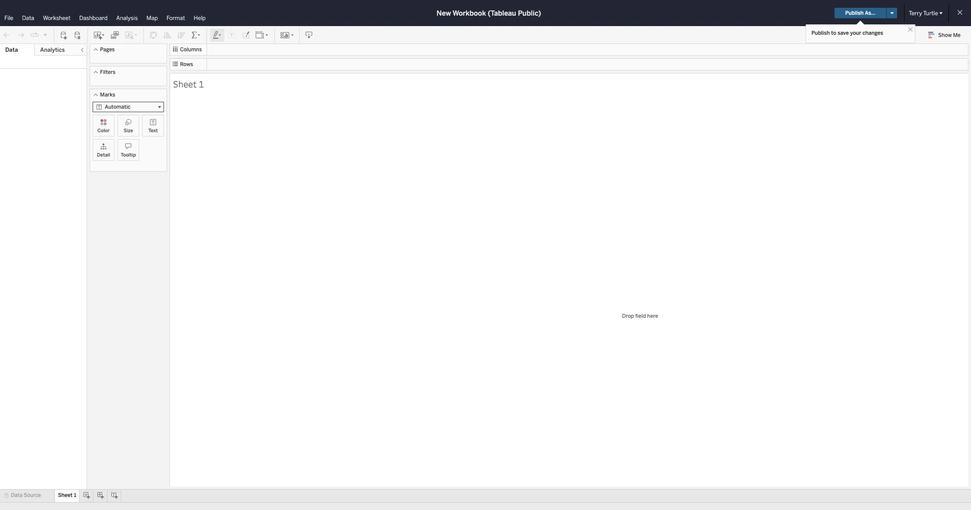 Task type: vqa. For each thing, say whether or not it's contained in the screenshot.
Digital
no



Task type: describe. For each thing, give the bounding box(es) containing it.
1 vertical spatial data
[[5, 47, 18, 53]]

publish for publish as...
[[846, 10, 864, 16]]

swap rows and columns image
[[149, 31, 158, 39]]

download image
[[305, 31, 314, 39]]

new workbook (tableau public)
[[437, 9, 541, 17]]

turtle
[[924, 10, 939, 16]]

save
[[838, 30, 849, 36]]

close image
[[907, 25, 915, 34]]

duplicate image
[[111, 31, 119, 39]]

dashboard
[[79, 15, 108, 21]]

publish as... button
[[835, 8, 887, 18]]

clear sheet image
[[124, 31, 138, 39]]

source
[[24, 493, 41, 499]]

analytics
[[40, 47, 65, 53]]

changes
[[863, 30, 884, 36]]

public)
[[518, 9, 541, 17]]

publish to save your changes
[[812, 30, 884, 36]]

(tableau
[[488, 9, 517, 17]]

sort descending image
[[177, 31, 186, 39]]

terry turtle
[[909, 10, 939, 16]]

fit image
[[255, 31, 269, 39]]

map
[[147, 15, 158, 21]]

format
[[167, 15, 185, 21]]

0 horizontal spatial sheet
[[58, 493, 73, 499]]

workbook
[[453, 9, 486, 17]]

rows
[[180, 61, 193, 67]]

0 vertical spatial sheet 1
[[173, 78, 204, 90]]

tooltip
[[121, 152, 136, 158]]

show me button
[[925, 28, 969, 42]]

totals image
[[191, 31, 201, 39]]

your
[[851, 30, 862, 36]]

new worksheet image
[[93, 31, 105, 39]]

new data source image
[[60, 31, 68, 39]]

text
[[149, 128, 158, 134]]

sort ascending image
[[163, 31, 172, 39]]

highlight image
[[212, 31, 222, 39]]

show labels image
[[228, 31, 236, 39]]



Task type: locate. For each thing, give the bounding box(es) containing it.
sheet right source
[[58, 493, 73, 499]]

0 vertical spatial data
[[22, 15, 34, 21]]

0 horizontal spatial 1
[[74, 493, 76, 499]]

undo image
[[3, 31, 11, 39]]

field
[[636, 313, 646, 319]]

collapse image
[[80, 47, 85, 53]]

1 horizontal spatial publish
[[846, 10, 864, 16]]

pages
[[100, 47, 115, 53]]

sheet 1 down the 'rows'
[[173, 78, 204, 90]]

0 horizontal spatial sheet 1
[[58, 493, 76, 499]]

replay animation image
[[43, 32, 48, 37]]

2 vertical spatial data
[[11, 493, 22, 499]]

color
[[97, 128, 110, 134]]

replay animation image
[[30, 31, 39, 39]]

1 horizontal spatial sheet 1
[[173, 78, 204, 90]]

publish left as...
[[846, 10, 864, 16]]

publish
[[846, 10, 864, 16], [812, 30, 830, 36]]

help
[[194, 15, 206, 21]]

me
[[954, 32, 961, 38]]

analysis
[[116, 15, 138, 21]]

redo image
[[17, 31, 25, 39]]

as...
[[865, 10, 876, 16]]

filters
[[100, 69, 115, 75]]

data
[[22, 15, 34, 21], [5, 47, 18, 53], [11, 493, 22, 499]]

marks
[[100, 92, 115, 98]]

show/hide cards image
[[280, 31, 294, 39]]

data up replay animation image
[[22, 15, 34, 21]]

1
[[199, 78, 204, 90], [74, 493, 76, 499]]

1 horizontal spatial 1
[[199, 78, 204, 90]]

drop field here
[[623, 313, 659, 319]]

1 horizontal spatial sheet
[[173, 78, 197, 90]]

publish inside button
[[846, 10, 864, 16]]

file
[[4, 15, 13, 21]]

format workbook image
[[242, 31, 250, 39]]

publish left to at the right top of the page
[[812, 30, 830, 36]]

0 vertical spatial publish
[[846, 10, 864, 16]]

show
[[939, 32, 952, 38]]

data left source
[[11, 493, 22, 499]]

terry
[[909, 10, 923, 16]]

sheet 1
[[173, 78, 204, 90], [58, 493, 76, 499]]

drop
[[623, 313, 634, 319]]

0 vertical spatial 1
[[199, 78, 204, 90]]

publish as...
[[846, 10, 876, 16]]

1 down columns
[[199, 78, 204, 90]]

sheet 1 right source
[[58, 493, 76, 499]]

1 vertical spatial sheet
[[58, 493, 73, 499]]

columns
[[180, 47, 202, 53]]

show me
[[939, 32, 961, 38]]

detail
[[97, 152, 110, 158]]

0 horizontal spatial publish
[[812, 30, 830, 36]]

new
[[437, 9, 451, 17]]

to
[[832, 30, 837, 36]]

sheet
[[173, 78, 197, 90], [58, 493, 73, 499]]

0 vertical spatial sheet
[[173, 78, 197, 90]]

here
[[648, 313, 659, 319]]

1 vertical spatial publish
[[812, 30, 830, 36]]

1 right source
[[74, 493, 76, 499]]

1 vertical spatial sheet 1
[[58, 493, 76, 499]]

sheet down the 'rows'
[[173, 78, 197, 90]]

pause auto updates image
[[74, 31, 82, 39]]

1 vertical spatial 1
[[74, 493, 76, 499]]

worksheet
[[43, 15, 71, 21]]

publish for publish to save your changes
[[812, 30, 830, 36]]

data down undo image
[[5, 47, 18, 53]]

size
[[124, 128, 133, 134]]

data source
[[11, 493, 41, 499]]



